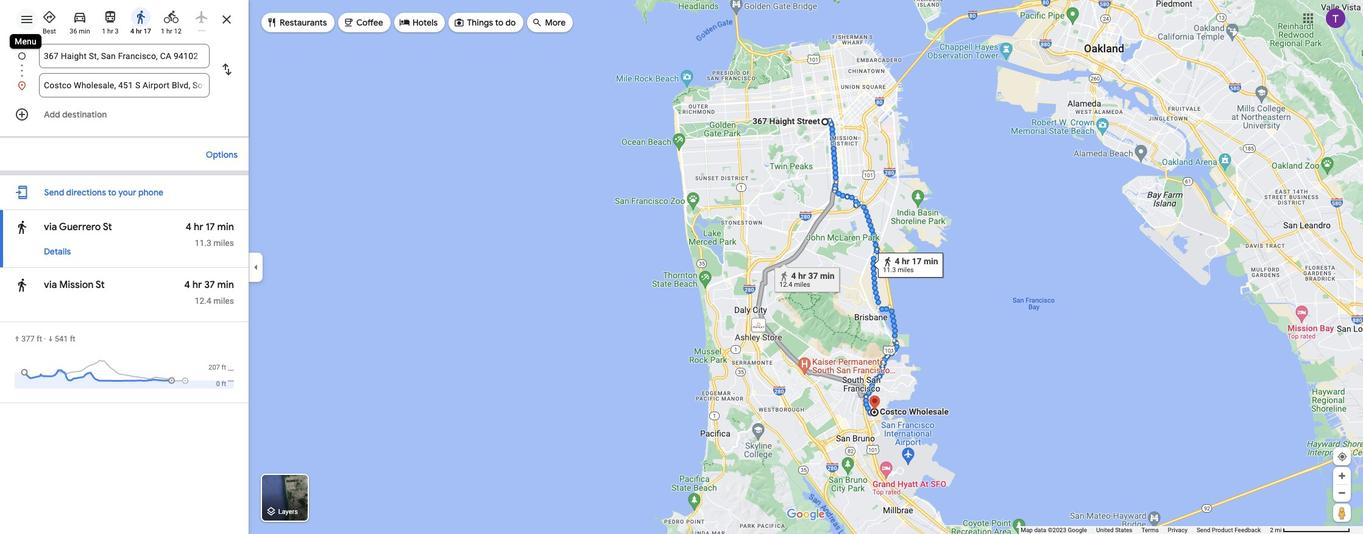 Task type: vqa. For each thing, say whether or not it's contained in the screenshot.
12
yes



Task type: locate. For each thing, give the bounding box(es) containing it.
send directions to your phone button
[[38, 180, 170, 205]]

17 inside 4 hr 17 min 11.3 miles
[[206, 221, 215, 234]]

google
[[1069, 527, 1088, 534]]

transit image
[[103, 10, 118, 24]]

miles inside 4 hr 17 min 11.3 miles
[[214, 238, 234, 248]]

12
[[174, 27, 182, 35]]

1 horizontal spatial to
[[495, 17, 504, 28]]

privacy button
[[1169, 527, 1188, 535]]

1 vertical spatial walking image
[[15, 277, 29, 294]]

 left 'via guerrero st'
[[15, 219, 29, 236]]

collapse side panel image
[[249, 261, 263, 274]]

1 horizontal spatial 1
[[161, 27, 165, 35]]

none field down 3
[[44, 44, 205, 68]]

min
[[79, 27, 90, 35], [217, 221, 234, 234], [217, 279, 234, 291]]

privacy
[[1169, 527, 1188, 534]]

1 vertical spatial via
[[44, 279, 57, 291]]

miles for 37
[[214, 296, 234, 306]]

0 vertical spatial 
[[15, 219, 29, 236]]

hr
[[107, 27, 113, 35], [136, 27, 142, 35], [166, 27, 172, 35], [194, 221, 204, 234], [192, 279, 202, 291]]

send left directions in the left of the page
[[44, 187, 64, 198]]

None field
[[44, 44, 205, 68], [44, 73, 205, 98]]

36
[[70, 27, 77, 35]]

details button
[[38, 241, 77, 263]]

0 vertical spatial walking image
[[134, 10, 148, 24]]

to inside button
[[108, 187, 116, 198]]

207 ft
[[209, 364, 226, 372]]

send directions to your phone
[[44, 187, 163, 198]]

list item
[[0, 44, 249, 83], [0, 73, 249, 98]]

none field up add destination button
[[44, 73, 205, 98]]

0 vertical spatial via
[[44, 221, 57, 234]]

2  from the top
[[15, 277, 29, 294]]

your
[[118, 187, 136, 198]]

17 up 11.3
[[206, 221, 215, 234]]

hr left 12
[[166, 27, 172, 35]]

best travel modes image
[[42, 10, 57, 24]]

hr inside 4 hr 17 min 11.3 miles
[[194, 221, 204, 234]]

list
[[0, 44, 249, 98]]

add
[[44, 109, 60, 120]]

send inside footer
[[1197, 527, 1211, 534]]

1  from the top
[[15, 219, 29, 236]]

0 ft
[[216, 380, 226, 388]]

 left via mission st
[[15, 277, 29, 294]]

0 vertical spatial to
[[495, 17, 504, 28]]

to left the your
[[108, 187, 116, 198]]

0 vertical spatial st
[[103, 221, 112, 234]]

min inside 4 hr 17 min 11.3 miles
[[217, 221, 234, 234]]

12.4
[[195, 296, 211, 306]]

1 via from the top
[[44, 221, 57, 234]]


[[15, 219, 29, 236], [15, 277, 29, 294]]

4 hr 17 min 11.3 miles
[[186, 221, 234, 248]]

miles
[[214, 238, 234, 248], [214, 296, 234, 306]]

541 ft
[[55, 335, 75, 344]]

to left do
[[495, 17, 504, 28]]

total ascent of 377 ft. total descent of 541 ft. image
[[15, 354, 234, 391]]

17 left 1 hr 12
[[144, 27, 151, 35]]

via left the mission
[[44, 279, 57, 291]]

1 miles from the top
[[214, 238, 234, 248]]

list item down 3
[[0, 44, 249, 83]]

min inside 4 hr 37 min 12.4 miles
[[217, 279, 234, 291]]

0 vertical spatial miles
[[214, 238, 234, 248]]

guerrero
[[59, 221, 101, 234]]

united states button
[[1097, 527, 1133, 535]]

0 vertical spatial min
[[79, 27, 90, 35]]

0 horizontal spatial send
[[44, 187, 64, 198]]

0 vertical spatial 4
[[130, 27, 134, 35]]

1 vertical spatial min
[[217, 221, 234, 234]]

1 vertical spatial 
[[15, 277, 29, 294]]

product
[[1213, 527, 1234, 534]]

hotels
[[413, 17, 438, 28]]

2 via from the top
[[44, 279, 57, 291]]

1 left 12
[[161, 27, 165, 35]]

1 vertical spatial miles
[[214, 296, 234, 306]]

min for 4 hr 37 min
[[217, 279, 234, 291]]

36 min radio
[[67, 5, 93, 36]]

send inside directions main content
[[44, 187, 64, 198]]

1
[[102, 27, 106, 35], [161, 27, 165, 35]]

1 vertical spatial to
[[108, 187, 116, 198]]

0 vertical spatial 17
[[144, 27, 151, 35]]

17 for 4 hr 17 min 11.3 miles
[[206, 221, 215, 234]]

hr left 37
[[192, 279, 202, 291]]

4 inside 4 hr 17 radio
[[130, 27, 134, 35]]

do
[[506, 17, 516, 28]]

hr inside radio
[[136, 27, 142, 35]]

2 1 from the left
[[161, 27, 165, 35]]

zoom in image
[[1338, 472, 1347, 481]]

Best radio
[[37, 5, 62, 36]]

hr up 11.3
[[194, 221, 204, 234]]

hr left 3
[[107, 27, 113, 35]]

st right the mission
[[96, 279, 105, 291]]

directions main content
[[0, 0, 249, 535]]

0 horizontal spatial walking image
[[15, 277, 29, 294]]

1 none field from the top
[[44, 44, 205, 68]]

1 horizontal spatial send
[[1197, 527, 1211, 534]]

0 horizontal spatial 17
[[144, 27, 151, 35]]

1 inside option
[[102, 27, 106, 35]]

to
[[495, 17, 504, 28], [108, 187, 116, 198]]

hr right 3
[[136, 27, 142, 35]]

1 hr 12 radio
[[159, 5, 184, 36]]


[[343, 16, 354, 29]]

none field starting point 367 haight st, san francisco, ca 94102
[[44, 44, 205, 68]]

walking image left via mission st
[[15, 277, 29, 294]]

phone
[[138, 187, 163, 198]]

hr inside option
[[166, 27, 172, 35]]

terms
[[1142, 527, 1159, 534]]

via
[[44, 221, 57, 234], [44, 279, 57, 291]]

footer
[[1021, 527, 1271, 535]]

footer containing map data ©2023 google
[[1021, 527, 1271, 535]]

4
[[130, 27, 134, 35], [186, 221, 192, 234], [184, 279, 190, 291]]

1 vertical spatial 17
[[206, 221, 215, 234]]

2 list item from the top
[[0, 73, 249, 98]]

min for 4 hr 17 min
[[217, 221, 234, 234]]

2 none field from the top
[[44, 73, 205, 98]]

walking image
[[15, 219, 29, 236]]

1 horizontal spatial walking image
[[134, 10, 148, 24]]

to inside ' things to do'
[[495, 17, 504, 28]]

2 miles from the top
[[214, 296, 234, 306]]

17
[[144, 27, 151, 35], [206, 221, 215, 234]]

walking image inside 4 hr 17 radio
[[134, 10, 148, 24]]

layers
[[278, 509, 298, 517]]

send
[[44, 187, 64, 198], [1197, 527, 1211, 534]]

1 hr 3
[[102, 27, 119, 35]]

1 inside option
[[161, 27, 165, 35]]

2 vertical spatial 4
[[184, 279, 190, 291]]

st for via mission st
[[96, 279, 105, 291]]

st
[[103, 221, 112, 234], [96, 279, 105, 291]]

mission
[[59, 279, 94, 291]]

17 for 4 hr 17
[[144, 27, 151, 35]]

via up details button
[[44, 221, 57, 234]]

1 vertical spatial st
[[96, 279, 105, 291]]

4 inside 4 hr 17 min 11.3 miles
[[186, 221, 192, 234]]

Destination Costco Wholesale, 451 S Airport Blvd, South San Francisco, CA 94080 field
[[44, 78, 205, 93]]

None radio
[[189, 5, 215, 31]]

377 ft
[[21, 335, 42, 344]]

4 hr 37 min 12.4 miles
[[184, 279, 234, 306]]

 for via guerrero st
[[15, 219, 29, 236]]

st right the "guerrero" in the left top of the page
[[103, 221, 112, 234]]

united
[[1097, 527, 1114, 534]]

17 inside radio
[[144, 27, 151, 35]]

©2023
[[1049, 527, 1067, 534]]

1 1 from the left
[[102, 27, 106, 35]]

0 vertical spatial none field
[[44, 44, 205, 68]]

0 horizontal spatial to
[[108, 187, 116, 198]]

2 vertical spatial min
[[217, 279, 234, 291]]

zoom out image
[[1338, 489, 1347, 498]]

reverse starting point and destination image
[[219, 62, 234, 77]]

hr for 4 hr 17
[[136, 27, 142, 35]]

miles right the 12.4
[[214, 296, 234, 306]]

walking image
[[134, 10, 148, 24], [15, 277, 29, 294]]

options button
[[200, 144, 244, 166]]

send left product
[[1197, 527, 1211, 534]]

1 vertical spatial send
[[1197, 527, 1211, 534]]

4 inside 4 hr 37 min 12.4 miles
[[184, 279, 190, 291]]

1 for 1 hr 12
[[161, 27, 165, 35]]

0 horizontal spatial 1
[[102, 27, 106, 35]]

1 left 3
[[102, 27, 106, 35]]

send for send directions to your phone
[[44, 187, 64, 198]]

1 vertical spatial none field
[[44, 73, 205, 98]]

 coffee
[[343, 16, 383, 29]]

miles right 11.3
[[214, 238, 234, 248]]

list item up add destination button
[[0, 73, 249, 98]]

google account: tyler black  
(blacklashes1000@gmail.com) image
[[1327, 8, 1346, 28]]

walking image up 4 hr 17
[[134, 10, 148, 24]]

2 mi button
[[1271, 527, 1351, 534]]

hr inside option
[[107, 27, 113, 35]]

1 vertical spatial 4
[[186, 221, 192, 234]]

miles inside 4 hr 37 min 12.4 miles
[[214, 296, 234, 306]]

add destination
[[44, 109, 107, 120]]

list inside google maps element
[[0, 44, 249, 98]]

0 vertical spatial send
[[44, 187, 64, 198]]

via for via guerrero st
[[44, 221, 57, 234]]

hr inside 4 hr 37 min 12.4 miles
[[192, 279, 202, 291]]

cycling image
[[164, 10, 179, 24]]

restaurants
[[280, 17, 327, 28]]

1 horizontal spatial 17
[[206, 221, 215, 234]]

walking image containing 
[[15, 277, 29, 294]]



Task type: describe. For each thing, give the bounding box(es) containing it.
1 list item from the top
[[0, 44, 249, 83]]

hr for 1 hr 3
[[107, 27, 113, 35]]

miles for 17
[[214, 238, 234, 248]]

details
[[44, 246, 71, 257]]

11.3
[[195, 238, 211, 248]]

send product feedback button
[[1197, 527, 1262, 535]]

data
[[1035, 527, 1047, 534]]


[[266, 16, 277, 29]]

4 for 4 hr 17 min
[[186, 221, 192, 234]]

to for send
[[108, 187, 116, 198]]

states
[[1116, 527, 1133, 534]]

2 mi
[[1271, 527, 1283, 534]]

 things to do
[[454, 16, 516, 29]]

hr for 1 hr 12
[[166, 27, 172, 35]]

4 for 4 hr 37 min
[[184, 279, 190, 291]]

to for 
[[495, 17, 504, 28]]

 more
[[532, 16, 566, 29]]

more
[[545, 17, 566, 28]]

things
[[467, 17, 493, 28]]

hr for 4 hr 17 min 11.3 miles
[[194, 221, 204, 234]]

send product feedback
[[1197, 527, 1262, 534]]

flights image
[[194, 10, 209, 24]]

coffee
[[356, 17, 383, 28]]

united states
[[1097, 527, 1133, 534]]

min inside radio
[[79, 27, 90, 35]]

via guerrero st
[[44, 221, 112, 234]]

 restaurants
[[266, 16, 327, 29]]

4 hr 17
[[130, 27, 151, 35]]

footer inside google maps element
[[1021, 527, 1271, 535]]

add destination button
[[0, 102, 249, 127]]

2
[[1271, 527, 1274, 534]]

directions
[[66, 187, 106, 198]]

hr for 4 hr 37 min 12.4 miles
[[192, 279, 202, 291]]

none field destination costco wholesale, 451 s airport blvd, south san francisco, ca 94080
[[44, 73, 205, 98]]

show street view coverage image
[[1334, 504, 1352, 523]]

feedback
[[1235, 527, 1262, 534]]


[[532, 16, 543, 29]]

1 hr 3 radio
[[98, 5, 123, 36]]

3
[[115, 27, 119, 35]]

36 min
[[70, 27, 90, 35]]

send for send product feedback
[[1197, 527, 1211, 534]]

1 for 1 hr 3
[[102, 27, 106, 35]]

via mission st
[[44, 279, 105, 291]]

close directions image
[[219, 12, 234, 27]]

best
[[43, 27, 56, 35]]

google maps element
[[0, 0, 1364, 535]]

377 ft ·
[[21, 335, 48, 344]]

map data ©2023 google
[[1021, 527, 1088, 534]]

mi
[[1276, 527, 1283, 534]]

 hotels
[[399, 16, 438, 29]]

·
[[44, 335, 46, 344]]

 for via mission st
[[15, 277, 29, 294]]


[[454, 16, 465, 29]]

walking image inside directions main content
[[15, 277, 29, 294]]

4 hr 17 radio
[[128, 5, 154, 36]]


[[399, 16, 410, 29]]

37
[[204, 279, 215, 291]]

st for via guerrero st
[[103, 221, 112, 234]]

terms button
[[1142, 527, 1159, 535]]

1 hr 12
[[161, 27, 182, 35]]

show your location image
[[1338, 452, 1349, 463]]

Starting point 367 Haight St, San Francisco, CA 94102 field
[[44, 49, 205, 63]]

driving image
[[73, 10, 87, 24]]

destination
[[62, 109, 107, 120]]

map
[[1021, 527, 1033, 534]]

via for via mission st
[[44, 279, 57, 291]]

options
[[206, 149, 238, 160]]



